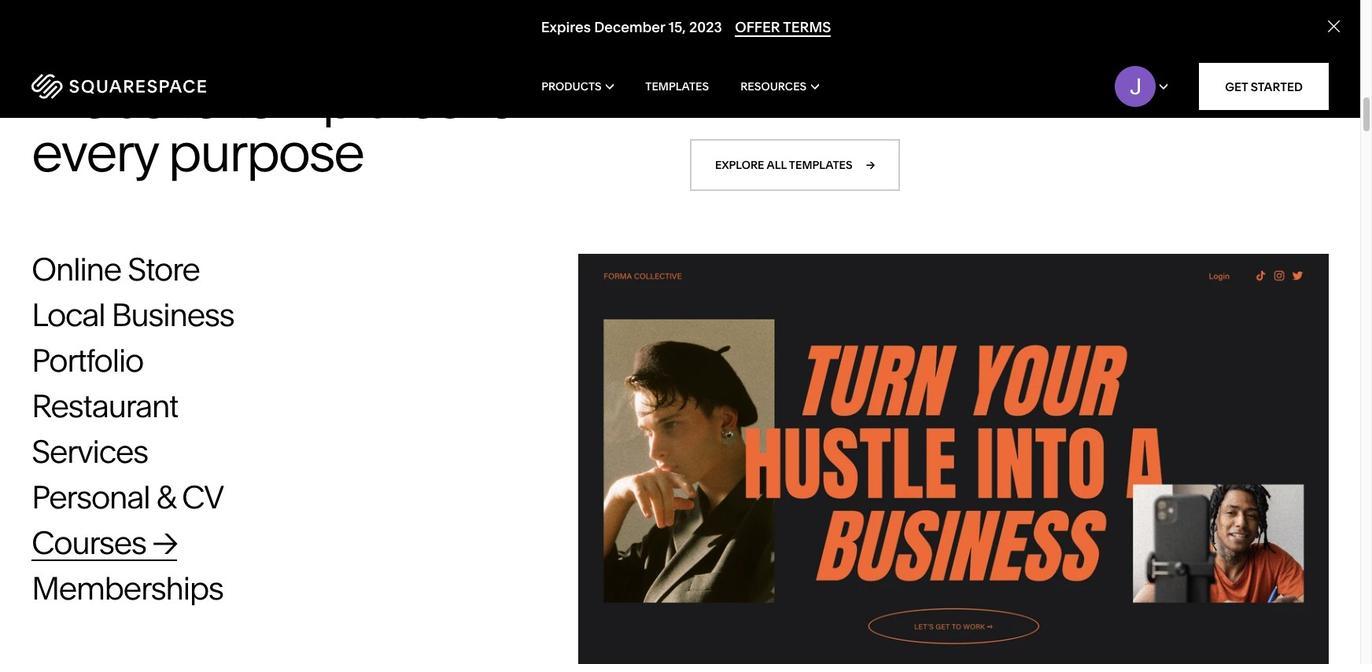Task type: vqa. For each thing, say whether or not it's contained in the screenshot.
Customers
no



Task type: locate. For each thing, give the bounding box(es) containing it.
0 vertical spatial →
[[866, 158, 875, 172]]

personal
[[31, 478, 150, 517]]

memberships
[[31, 570, 223, 608]]

template
[[859, 73, 911, 89]]

to
[[1116, 73, 1128, 89]]

explore all templates
[[715, 158, 853, 172]]

&
[[156, 478, 175, 517]]

builder.
[[1030, 91, 1074, 107]]

drop
[[950, 91, 978, 107]]

get started
[[1225, 79, 1303, 94]]

drag-
[[889, 91, 922, 107]]

services link
[[31, 433, 179, 471]]

website templates for every purpose
[[31, 66, 532, 185]]

1 vertical spatial templates
[[789, 158, 853, 172]]

using
[[831, 91, 864, 107]]

templates link
[[645, 55, 709, 118]]

customize
[[1052, 73, 1113, 89]]

1 horizontal spatial your
[[1144, 73, 1170, 89]]

0 horizontal spatial your
[[962, 73, 988, 89]]

for
[[472, 66, 532, 132]]

website
[[981, 91, 1027, 107]]

every
[[31, 119, 157, 185]]

products button
[[541, 55, 614, 118]]

0 vertical spatial templates
[[231, 66, 461, 132]]

squarespace logo link
[[31, 74, 291, 99]]

your right fit
[[1144, 73, 1170, 89]]

your
[[962, 73, 988, 89], [1144, 73, 1170, 89]]

templates
[[231, 66, 461, 132], [789, 158, 853, 172]]

needs
[[791, 91, 828, 107]]

get started link
[[1199, 63, 1329, 110]]

our
[[867, 91, 886, 107]]

0 horizontal spatial →
[[152, 524, 177, 563]]

portfolio
[[31, 341, 143, 380]]

1 vertical spatial →
[[152, 524, 177, 563]]

store
[[128, 250, 199, 289]]

→ down &
[[152, 524, 177, 563]]

resources button
[[740, 55, 819, 118]]

business
[[111, 296, 234, 334]]

→
[[866, 158, 875, 172], [152, 524, 177, 563]]

online
[[31, 250, 121, 289]]

december
[[594, 18, 665, 36]]

a
[[748, 73, 755, 89]]

own,
[[991, 73, 1019, 89]]

your up drop
[[962, 73, 988, 89]]

0 horizontal spatial templates
[[231, 66, 461, 132]]

with
[[720, 73, 745, 89]]

→ down our at the top right of page
[[866, 158, 875, 172]]

local
[[31, 296, 105, 334]]

1 horizontal spatial templates
[[789, 158, 853, 172]]

online store local business portfolio restaurant services personal & cv courses → memberships
[[31, 250, 234, 608]]

memberships link
[[31, 570, 254, 608]]

2023
[[689, 18, 722, 36]]

offer terms link
[[735, 18, 831, 37]]



Task type: describe. For each thing, give the bounding box(es) containing it.
2 your from the left
[[1144, 73, 1170, 89]]

professional
[[716, 91, 788, 107]]

templates
[[645, 79, 709, 94]]

or
[[915, 73, 927, 89]]

offer
[[735, 18, 780, 36]]

1 horizontal spatial →
[[866, 158, 875, 172]]

expires
[[541, 18, 591, 36]]

cv
[[182, 478, 223, 517]]

style
[[1173, 73, 1201, 89]]

get
[[1225, 79, 1248, 94]]

squarespace logo image
[[31, 74, 206, 99]]

designer
[[803, 73, 856, 89]]

website
[[31, 66, 220, 132]]

online store link
[[31, 250, 231, 289]]

personal & cv link
[[31, 478, 254, 517]]

1 your from the left
[[962, 73, 988, 89]]

→ inside online store local business portfolio restaurant services personal & cv courses → memberships
[[152, 524, 177, 563]]

15,
[[669, 18, 686, 36]]

local business link
[[31, 296, 265, 334]]

expires december 15, 2023
[[541, 18, 722, 36]]

and
[[690, 91, 713, 107]]

courses
[[31, 524, 146, 563]]

explore
[[715, 158, 764, 172]]

terms
[[783, 18, 831, 36]]

templates inside website templates for every purpose
[[231, 66, 461, 132]]

portfolio link
[[31, 341, 174, 380]]

offer terms
[[735, 18, 831, 36]]

start with a flexible designer template or build your own, then customize to fit your style and professional needs using our drag-and-drop website builder.
[[690, 73, 1201, 107]]

resources
[[740, 79, 807, 94]]

all
[[767, 158, 787, 172]]

start
[[690, 73, 717, 89]]

restaurant link
[[31, 387, 209, 426]]

build
[[930, 73, 959, 89]]

restaurant
[[31, 387, 178, 426]]

started
[[1251, 79, 1303, 94]]

and-
[[922, 91, 950, 107]]

then
[[1022, 73, 1049, 89]]

services
[[31, 433, 148, 471]]

flexible
[[758, 73, 800, 89]]

purpose
[[168, 119, 363, 185]]

products
[[541, 79, 602, 94]]

fit
[[1131, 73, 1141, 89]]



